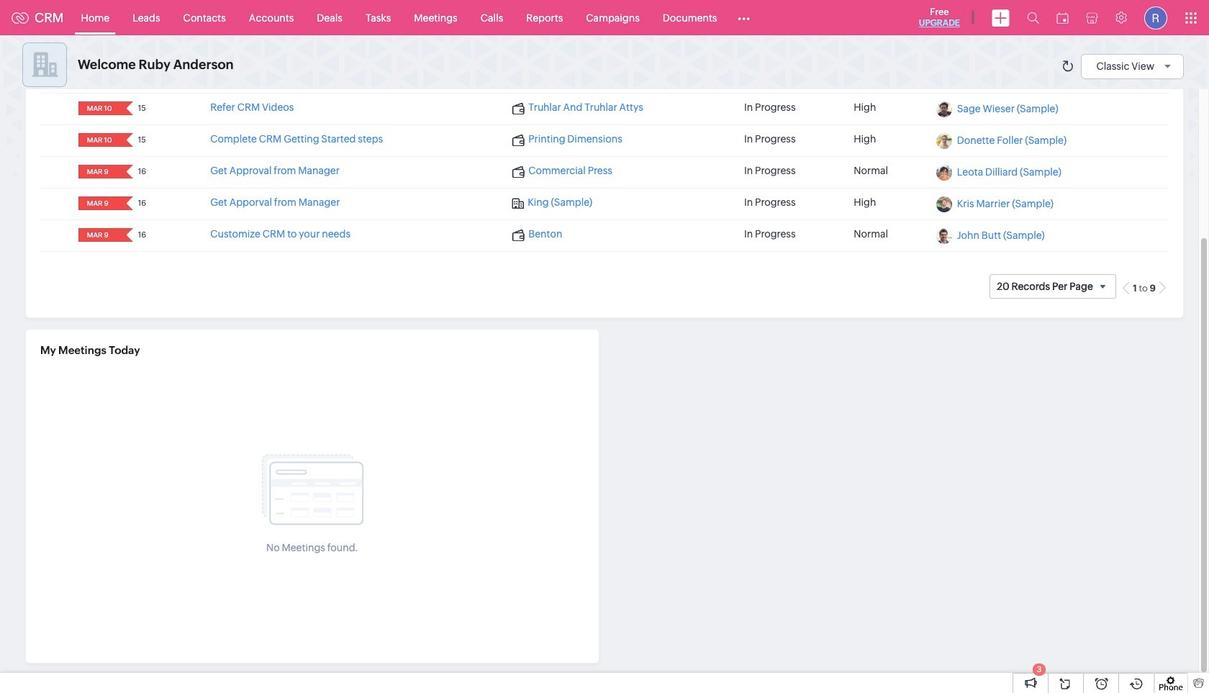 Task type: locate. For each thing, give the bounding box(es) containing it.
calendar image
[[1057, 12, 1069, 23]]

search element
[[1018, 0, 1048, 35]]

None field
[[83, 102, 116, 115], [83, 133, 116, 147], [83, 165, 116, 179], [83, 197, 116, 210], [83, 228, 116, 242], [83, 102, 116, 115], [83, 133, 116, 147], [83, 165, 116, 179], [83, 197, 116, 210], [83, 228, 116, 242]]

logo image
[[12, 12, 29, 23]]

profile image
[[1144, 6, 1167, 29]]



Task type: describe. For each thing, give the bounding box(es) containing it.
create menu element
[[983, 0, 1018, 35]]

search image
[[1027, 12, 1039, 24]]

create menu image
[[992, 9, 1010, 26]]

profile element
[[1136, 0, 1176, 35]]

Other Modules field
[[729, 6, 760, 29]]



Task type: vqa. For each thing, say whether or not it's contained in the screenshot.
Control
no



